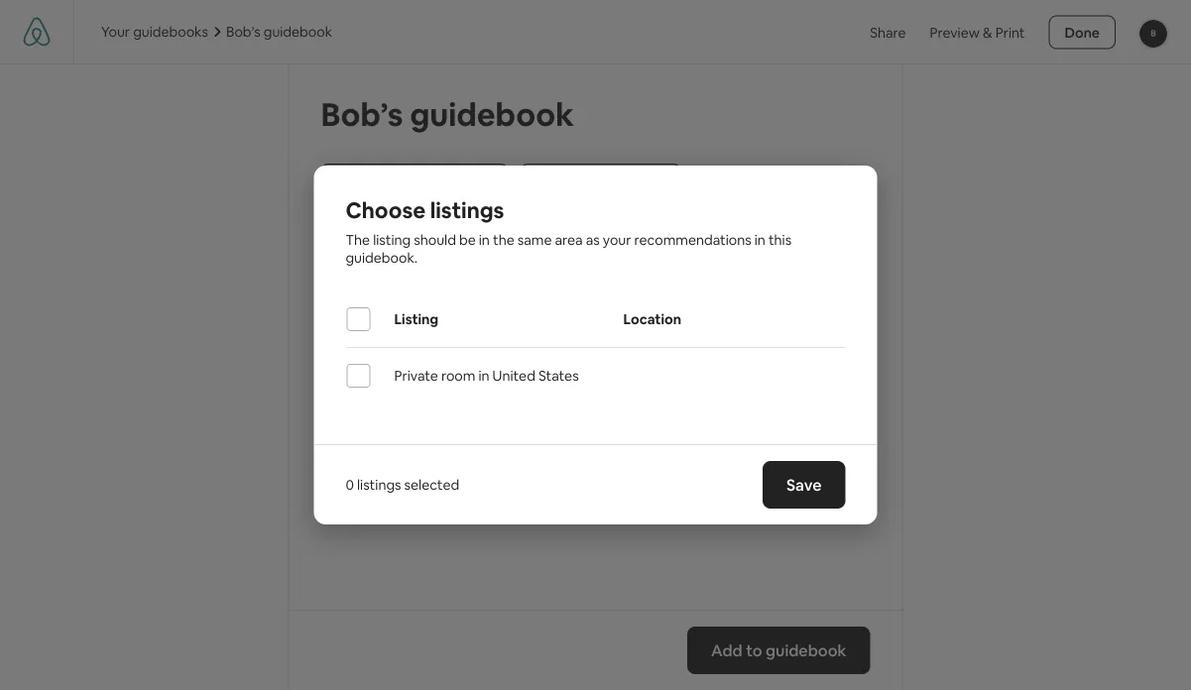 Task type: vqa. For each thing, say whether or not it's contained in the screenshot.
· to the top
no



Task type: locate. For each thing, give the bounding box(es) containing it.
0 horizontal spatial listings
[[357, 476, 401, 494]]

edit title and cover button
[[321, 164, 509, 211]]

your
[[603, 231, 631, 249], [510, 304, 548, 328]]

title
[[377, 177, 408, 197]]

choose listings the listing should be in the same area as your recommendations in this guidebook.
[[346, 196, 792, 267]]

listings
[[430, 196, 504, 224], [357, 476, 401, 494]]

in right be
[[479, 231, 490, 249]]

neighborhoods,
[[587, 283, 722, 306]]

added
[[431, 283, 485, 306]]

to right advice
[[845, 283, 863, 306]]

add to guidebook button
[[687, 627, 870, 674]]

your inside choose listings the listing should be in the same area as your recommendations in this guidebook.
[[603, 231, 631, 249]]

share
[[870, 23, 906, 41]]

and
[[411, 177, 439, 197]]

preview
[[930, 23, 980, 41]]

your up united
[[510, 304, 548, 328]]

1 vertical spatial to
[[746, 640, 762, 661]]

0 horizontal spatial bob's
[[226, 23, 261, 41]]

this
[[769, 231, 792, 249]]

guidebook inside 'you haven't added any places, neighborhoods, or city advice to your guidebook yet.'
[[552, 304, 645, 328]]

done
[[1065, 23, 1100, 41]]

bob's right guidebooks
[[226, 23, 261, 41]]

be
[[459, 231, 476, 249]]

0 horizontal spatial your
[[510, 304, 548, 328]]

to inside 'you haven't added any places, neighborhoods, or city advice to your guidebook yet.'
[[845, 283, 863, 306]]

guidebook
[[264, 23, 332, 41], [410, 93, 574, 135], [552, 304, 645, 328], [766, 640, 847, 661]]

to right add
[[746, 640, 762, 661]]

listings for choose
[[430, 196, 504, 224]]

to
[[845, 283, 863, 306], [746, 640, 762, 661]]

0 horizontal spatial to
[[746, 640, 762, 661]]

your right as
[[603, 231, 631, 249]]

you
[[328, 283, 360, 306]]

choose
[[346, 196, 426, 224]]

your
[[101, 23, 130, 41]]

bob's inside bob's guidebook link
[[226, 23, 261, 41]]

add
[[711, 640, 743, 661]]

0 vertical spatial to
[[845, 283, 863, 306]]

listings inside choose listings the listing should be in the same area as your recommendations in this guidebook.
[[430, 196, 504, 224]]

1 horizontal spatial listings
[[430, 196, 504, 224]]

1 vertical spatial listings
[[357, 476, 401, 494]]

the
[[346, 231, 370, 249]]

haven't
[[364, 283, 427, 306]]

print
[[995, 23, 1025, 41]]

1 horizontal spatial your
[[603, 231, 631, 249]]

1 vertical spatial your
[[510, 304, 548, 328]]

share button
[[870, 22, 906, 42]]

should
[[414, 231, 456, 249]]

0 vertical spatial bob's
[[226, 23, 261, 41]]

listings inside status
[[357, 476, 401, 494]]

0 vertical spatial listings
[[430, 196, 504, 224]]

your inside 'you haven't added any places, neighborhoods, or city advice to your guidebook yet.'
[[510, 304, 548, 328]]

in
[[479, 231, 490, 249], [754, 231, 765, 249], [478, 367, 490, 385]]

bob's guidebook
[[226, 23, 332, 41], [321, 93, 574, 135]]

to inside button
[[746, 640, 762, 661]]

1 vertical spatial bob's
[[321, 93, 403, 135]]

0 vertical spatial bob's guidebook
[[226, 23, 332, 41]]

listings right 0
[[357, 476, 401, 494]]

1 horizontal spatial to
[[845, 283, 863, 306]]

bob's
[[226, 23, 261, 41], [321, 93, 403, 135]]

listings up be
[[430, 196, 504, 224]]

bob's up edit
[[321, 93, 403, 135]]

preview & print
[[930, 23, 1025, 41]]

guidebook inside button
[[766, 640, 847, 661]]

recommendations
[[634, 231, 751, 249]]

0 vertical spatial your
[[603, 231, 631, 249]]



Task type: describe. For each thing, give the bounding box(es) containing it.
you haven't added any places, neighborhoods, or city advice to your guidebook yet.
[[328, 283, 863, 328]]

city
[[748, 283, 781, 306]]

cover
[[443, 177, 485, 197]]

profile image
[[1140, 20, 1167, 48]]

in right room
[[478, 367, 490, 385]]

states
[[538, 367, 579, 385]]

0 listings selected
[[346, 476, 459, 494]]

united
[[493, 367, 535, 385]]

bob's guidebook inside bob's guidebook link
[[226, 23, 332, 41]]

selected
[[404, 476, 459, 494]]

1 horizontal spatial bob's
[[321, 93, 403, 135]]

0
[[346, 476, 354, 494]]

the
[[493, 231, 514, 249]]

1 vertical spatial bob's guidebook
[[321, 93, 574, 135]]

yet.
[[648, 304, 681, 328]]

0 listings selected status
[[346, 475, 459, 495]]

private
[[394, 367, 438, 385]]

preview & print link
[[930, 23, 1025, 41]]

listing
[[394, 310, 439, 328]]

guidebooks
[[133, 23, 208, 41]]

edit
[[345, 177, 374, 197]]

same
[[517, 231, 552, 249]]

bob's guidebook link
[[212, 22, 332, 42]]

or
[[726, 283, 744, 306]]

private room in united states
[[394, 367, 579, 385]]

room
[[441, 367, 475, 385]]

in left this
[[754, 231, 765, 249]]

edit title and cover
[[345, 177, 485, 197]]

any
[[489, 283, 520, 306]]

location
[[623, 310, 681, 328]]

save
[[787, 475, 822, 495]]

as
[[586, 231, 600, 249]]

places,
[[523, 283, 583, 306]]

advice
[[784, 283, 841, 306]]

area
[[555, 231, 583, 249]]

listings for 0
[[357, 476, 401, 494]]

&
[[983, 23, 992, 41]]

done button
[[1049, 15, 1116, 49]]

your guidebooks
[[101, 23, 208, 41]]

add to guidebook
[[711, 640, 847, 661]]

save button
[[763, 461, 846, 509]]

your guidebooks link
[[101, 23, 208, 41]]

guidebook.
[[346, 249, 418, 267]]

listing
[[373, 231, 411, 249]]



